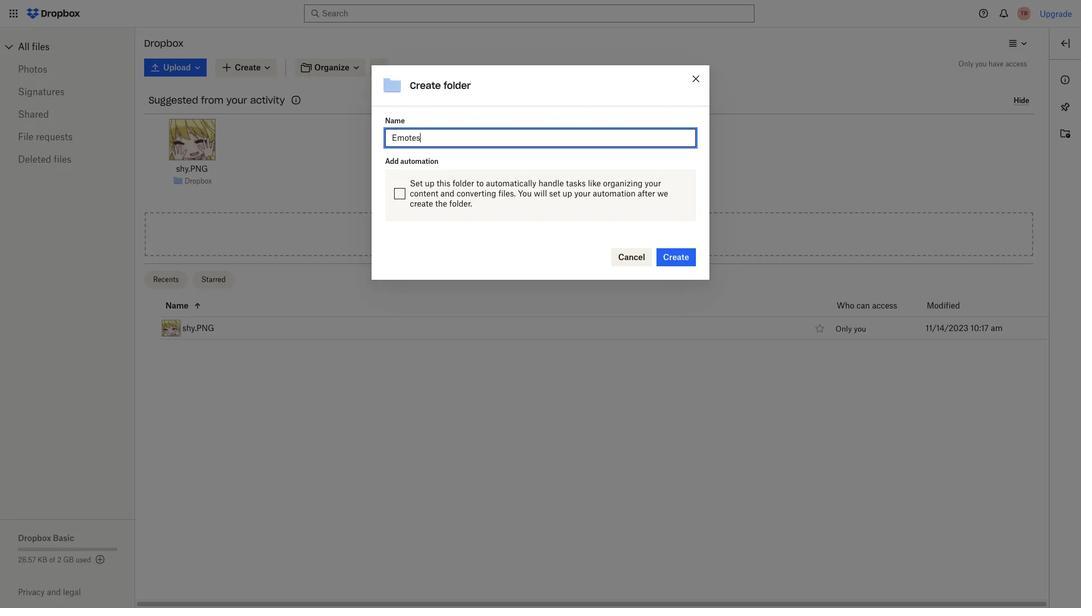 Task type: vqa. For each thing, say whether or not it's contained in the screenshot.
the top THE SHY.PNG
yes



Task type: locate. For each thing, give the bounding box(es) containing it.
dropbox
[[144, 38, 184, 49], [185, 177, 212, 185], [18, 533, 51, 543]]

files
[[32, 41, 50, 52], [54, 154, 71, 165]]

dropbox basic
[[18, 533, 74, 543]]

0 vertical spatial dropbox
[[144, 38, 184, 49]]

1 horizontal spatial access
[[1006, 60, 1027, 68]]

access right can
[[872, 300, 897, 310]]

up right set
[[563, 189, 572, 198]]

have
[[989, 60, 1004, 68]]

table containing name
[[135, 295, 1050, 340]]

this
[[437, 179, 451, 188]]

1 horizontal spatial your
[[574, 189, 591, 198]]

suggested
[[149, 95, 198, 106]]

only for only you
[[836, 324, 852, 333]]

0 horizontal spatial you
[[854, 324, 866, 333]]

all
[[18, 41, 30, 52]]

2 vertical spatial your
[[574, 189, 591, 198]]

create
[[410, 80, 441, 91], [663, 252, 689, 262]]

only inside name shy.png, modified 11/14/2023 10:17 am, element
[[836, 324, 852, 333]]

only down who
[[836, 324, 852, 333]]

the
[[435, 199, 447, 208]]

2 vertical spatial dropbox
[[18, 533, 51, 543]]

0 vertical spatial name
[[385, 117, 405, 125]]

your down tasks
[[574, 189, 591, 198]]

create inside button
[[663, 252, 689, 262]]

0 horizontal spatial create
[[410, 80, 441, 91]]

name inside create folder dialog
[[385, 117, 405, 125]]

0 vertical spatial shy.png link
[[176, 163, 208, 175]]

create for create
[[663, 252, 689, 262]]

open information panel image
[[1059, 73, 1072, 87]]

access
[[1006, 60, 1027, 68], [872, 300, 897, 310]]

organizing
[[603, 179, 643, 188]]

files for all files
[[32, 41, 50, 52]]

shy.png link right /shy.png icon
[[182, 321, 214, 335]]

and down this
[[441, 189, 454, 198]]

only for only you have access
[[959, 60, 974, 68]]

2
[[57, 556, 61, 564]]

1 horizontal spatial only
[[959, 60, 974, 68]]

automation down organizing in the right of the page
[[593, 189, 636, 198]]

all files link
[[18, 38, 135, 56]]

like
[[588, 179, 601, 188]]

cancel
[[618, 252, 645, 262]]

shy.png link
[[176, 163, 208, 175], [182, 321, 214, 335]]

10:17
[[971, 323, 989, 333]]

your right from
[[226, 95, 247, 106]]

shy.png
[[176, 164, 208, 173], [182, 323, 214, 333]]

deleted files
[[18, 154, 71, 165]]

1 horizontal spatial dropbox
[[144, 38, 184, 49]]

11/14/2023
[[926, 323, 969, 333]]

create folder
[[410, 80, 471, 91]]

shy.png right /shy.png icon
[[182, 323, 214, 333]]

0 horizontal spatial name
[[166, 300, 189, 310]]

signatures link
[[18, 81, 117, 103]]

0 horizontal spatial your
[[226, 95, 247, 106]]

we
[[657, 189, 668, 198]]

1 vertical spatial files
[[54, 154, 71, 165]]

0 horizontal spatial automation
[[400, 157, 439, 166]]

only
[[959, 60, 974, 68], [836, 324, 852, 333]]

table
[[135, 295, 1050, 340]]

you left have
[[975, 60, 987, 68]]

and left legal
[[47, 587, 61, 597]]

who
[[837, 300, 855, 310]]

file
[[18, 131, 34, 142]]

signatures
[[18, 86, 65, 97]]

1 horizontal spatial name
[[385, 117, 405, 125]]

0 horizontal spatial up
[[425, 179, 435, 188]]

/shy.png image
[[162, 320, 181, 336]]

0 horizontal spatial and
[[47, 587, 61, 597]]

files down file requests link
[[54, 154, 71, 165]]

automation
[[400, 157, 439, 166], [593, 189, 636, 198]]

0 horizontal spatial dropbox
[[18, 533, 51, 543]]

shy.png up dropbox 'link' on the left top
[[176, 164, 208, 173]]

your
[[226, 95, 247, 106], [645, 179, 661, 188], [574, 189, 591, 198]]

deleted files link
[[18, 148, 117, 171]]

1 horizontal spatial create
[[663, 252, 689, 262]]

name up add
[[385, 117, 405, 125]]

you for only you have access
[[975, 60, 987, 68]]

folder inside set up this folder to automatically handle tasks like organizing your content and converting files. you will set up your automation after we create the folder.
[[453, 179, 474, 188]]

activity
[[250, 95, 285, 106]]

tasks
[[566, 179, 586, 188]]

files right all
[[32, 41, 50, 52]]

name inside button
[[166, 300, 189, 310]]

0 vertical spatial up
[[425, 179, 435, 188]]

1 vertical spatial name
[[166, 300, 189, 310]]

dropbox link
[[185, 175, 212, 187]]

create folder dialog
[[372, 65, 710, 280]]

requests
[[36, 131, 73, 142]]

1 vertical spatial folder
[[453, 179, 474, 188]]

upgrade
[[1040, 9, 1072, 18]]

add to starred image
[[813, 321, 827, 335]]

your up after
[[645, 179, 661, 188]]

2 horizontal spatial your
[[645, 179, 661, 188]]

1 vertical spatial automation
[[593, 189, 636, 198]]

1 vertical spatial dropbox
[[185, 177, 212, 185]]

name
[[385, 117, 405, 125], [166, 300, 189, 310]]

0 vertical spatial and
[[441, 189, 454, 198]]

1 vertical spatial create
[[663, 252, 689, 262]]

0 horizontal spatial files
[[32, 41, 50, 52]]

and
[[441, 189, 454, 198], [47, 587, 61, 597]]

file requests
[[18, 131, 73, 142]]

0 vertical spatial only
[[959, 60, 974, 68]]

1 horizontal spatial files
[[54, 154, 71, 165]]

all files
[[18, 41, 50, 52]]

up
[[425, 179, 435, 188], [563, 189, 572, 198]]

dropbox for dropbox 'link' on the left top
[[185, 177, 212, 185]]

you down can
[[854, 324, 866, 333]]

modified button
[[927, 299, 989, 312]]

folder
[[444, 80, 471, 91], [453, 179, 474, 188]]

you inside name shy.png, modified 11/14/2023 10:17 am, element
[[854, 324, 866, 333]]

legal
[[63, 587, 81, 597]]

files.
[[498, 189, 516, 198]]

name up /shy.png icon
[[166, 300, 189, 310]]

/shy.png image
[[169, 119, 215, 160]]

privacy
[[18, 587, 45, 597]]

1 vertical spatial only
[[836, 324, 852, 333]]

1 vertical spatial access
[[872, 300, 897, 310]]

converting
[[457, 189, 496, 198]]

only left have
[[959, 60, 974, 68]]

0 vertical spatial files
[[32, 41, 50, 52]]

1 vertical spatial shy.png link
[[182, 321, 214, 335]]

used
[[76, 556, 91, 564]]

1 vertical spatial up
[[563, 189, 572, 198]]

am
[[991, 323, 1003, 333]]

2 horizontal spatial dropbox
[[185, 177, 212, 185]]

automation up set
[[400, 157, 439, 166]]

0 vertical spatial you
[[975, 60, 987, 68]]

up up content
[[425, 179, 435, 188]]

1 vertical spatial you
[[854, 324, 866, 333]]

1 horizontal spatial and
[[441, 189, 454, 198]]

1 horizontal spatial up
[[563, 189, 572, 198]]

shy.png link up dropbox 'link' on the left top
[[176, 163, 208, 175]]

access right have
[[1006, 60, 1027, 68]]

you
[[975, 60, 987, 68], [854, 324, 866, 333]]

set up this folder to automatically handle tasks like organizing your content and converting files. you will set up your automation after we create the folder.
[[410, 179, 668, 208]]

suggested from your activity
[[149, 95, 285, 106]]

0 vertical spatial create
[[410, 80, 441, 91]]

0 horizontal spatial only
[[836, 324, 852, 333]]

shared link
[[18, 103, 117, 126]]

1 horizontal spatial you
[[975, 60, 987, 68]]

1 horizontal spatial automation
[[593, 189, 636, 198]]



Task type: describe. For each thing, give the bounding box(es) containing it.
starred button
[[192, 271, 235, 289]]

cancel button
[[612, 248, 652, 266]]

file requests link
[[18, 126, 117, 148]]

photos
[[18, 64, 47, 75]]

basic
[[53, 533, 74, 543]]

Name text field
[[392, 132, 689, 144]]

dropbox logo - go to the homepage image
[[23, 5, 84, 23]]

28.57 kb of 2 gb used
[[18, 556, 91, 564]]

content
[[410, 189, 438, 198]]

after
[[638, 189, 655, 198]]

open activity image
[[1059, 127, 1072, 141]]

dropbox for dropbox basic
[[18, 533, 51, 543]]

privacy and legal link
[[18, 587, 135, 597]]

only you
[[836, 324, 866, 333]]

28.57
[[18, 556, 36, 564]]

folder.
[[449, 199, 472, 208]]

0 horizontal spatial access
[[872, 300, 897, 310]]

recents button
[[144, 271, 188, 289]]

upgrade link
[[1040, 9, 1072, 18]]

0 vertical spatial shy.png
[[176, 164, 208, 173]]

kb
[[38, 556, 47, 564]]

11/14/2023 10:17 am
[[926, 323, 1003, 333]]

starred
[[201, 275, 226, 284]]

who can access
[[837, 300, 897, 310]]

0 vertical spatial your
[[226, 95, 247, 106]]

1 vertical spatial and
[[47, 587, 61, 597]]

create for create folder
[[410, 80, 441, 91]]

only you button
[[836, 324, 866, 333]]

1 vertical spatial shy.png
[[182, 323, 214, 333]]

modified
[[927, 300, 960, 310]]

from
[[201, 95, 223, 106]]

0 vertical spatial automation
[[400, 157, 439, 166]]

can
[[857, 300, 870, 310]]

name button
[[166, 299, 809, 312]]

get more space image
[[93, 553, 107, 566]]

deleted
[[18, 154, 51, 165]]

open details pane image
[[1059, 37, 1072, 50]]

0 vertical spatial folder
[[444, 80, 471, 91]]

set
[[410, 179, 423, 188]]

create button
[[656, 248, 696, 266]]

gb
[[63, 556, 74, 564]]

set
[[549, 189, 560, 198]]

global header element
[[0, 0, 1081, 28]]

add
[[385, 157, 399, 166]]

and inside set up this folder to automatically handle tasks like organizing your content and converting files. you will set up your automation after we create the folder.
[[441, 189, 454, 198]]

1 vertical spatial your
[[645, 179, 661, 188]]

recents
[[153, 275, 179, 284]]

automatically
[[486, 179, 536, 188]]

privacy and legal
[[18, 587, 81, 597]]

of
[[49, 556, 55, 564]]

name shy.png, modified 11/14/2023 10:17 am, element
[[135, 317, 1050, 340]]

you
[[518, 189, 532, 198]]

open pinned items image
[[1059, 100, 1072, 114]]

automation inside set up this folder to automatically handle tasks like organizing your content and converting files. you will set up your automation after we create the folder.
[[593, 189, 636, 198]]

add automation
[[385, 157, 439, 166]]

0 vertical spatial access
[[1006, 60, 1027, 68]]

files for deleted files
[[54, 154, 71, 165]]

only you have access
[[959, 60, 1027, 68]]

create
[[410, 199, 433, 208]]

you for only you
[[854, 324, 866, 333]]

to
[[476, 179, 484, 188]]

will
[[534, 189, 547, 198]]

shared
[[18, 109, 49, 120]]

photos link
[[18, 58, 117, 81]]

handle
[[539, 179, 564, 188]]



